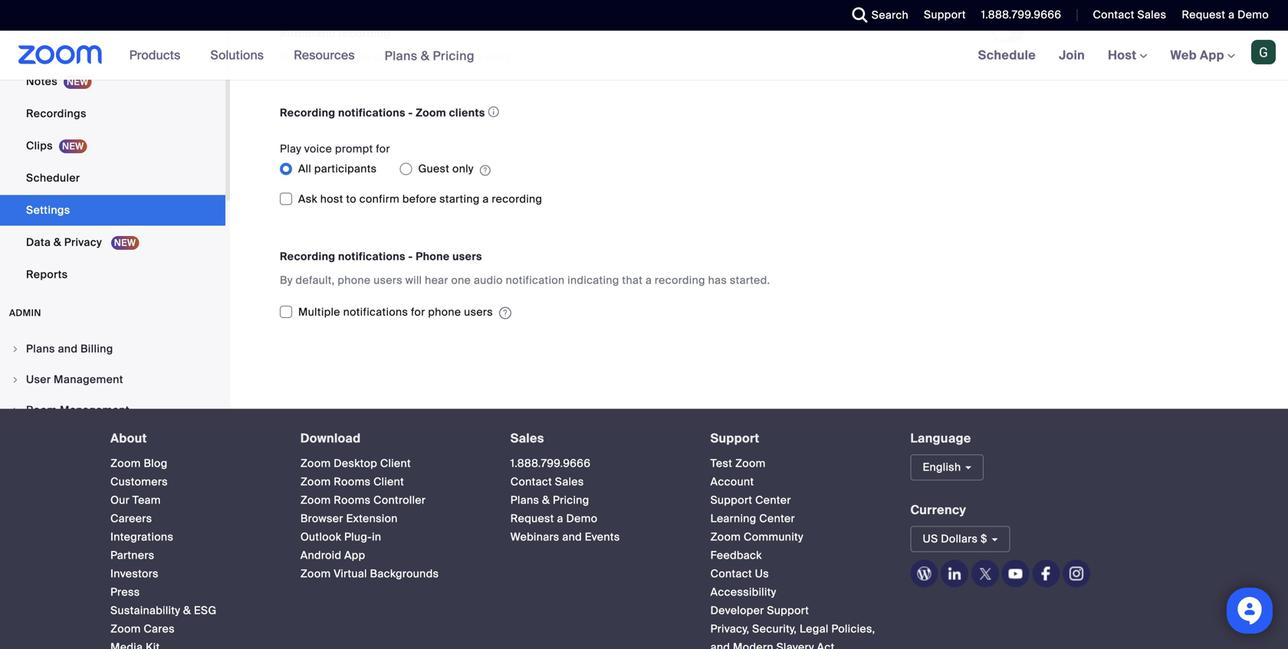 Task type: vqa. For each thing, say whether or not it's contained in the screenshot.
rightmost Show Options image
no



Task type: describe. For each thing, give the bounding box(es) containing it.
reports link
[[0, 260, 226, 290]]

automatic
[[280, 26, 336, 41]]

team
[[133, 494, 161, 508]]

plans for plans and billing
[[26, 342, 55, 356]]

contact inside test zoom account support center learning center zoom community feedback contact us accessibility developer support privacy, security, legal policies, and modern slavery ac
[[711, 567, 753, 582]]

multiple
[[298, 305, 341, 319]]

whiteboards link
[[0, 34, 226, 65]]

investors link
[[110, 567, 159, 582]]

a right that
[[646, 273, 652, 288]]

support down account
[[711, 494, 753, 508]]

0 vertical spatial center
[[756, 494, 791, 508]]

search button
[[841, 0, 913, 31]]

app inside zoom desktop client zoom rooms client zoom rooms controller browser extension outlook plug-in android app zoom virtual backgrounds
[[345, 549, 366, 563]]

one
[[451, 273, 471, 288]]

admin menu menu
[[0, 335, 226, 550]]

1.888.799.9666 for 1.888.799.9666 contact sales plans & pricing request a demo webinars and events
[[511, 457, 591, 471]]

zoom blog customers our team careers integrations partners investors press sustainability & esg zoom cares
[[110, 457, 217, 637]]

0 vertical spatial contact
[[1094, 8, 1135, 22]]

audio
[[474, 273, 503, 288]]

zoom desktop client link
[[301, 457, 411, 471]]

guest only
[[418, 162, 474, 176]]

us
[[755, 567, 770, 582]]

room management
[[26, 403, 129, 418]]

recording notifications - zoom clients
[[280, 106, 485, 120]]

contact sales
[[1094, 8, 1167, 22]]

test
[[711, 457, 733, 471]]

0 horizontal spatial sales
[[511, 431, 544, 447]]

products button
[[129, 31, 187, 80]]

events
[[585, 530, 620, 545]]

our team link
[[110, 494, 161, 508]]

language
[[911, 431, 972, 447]]

and inside menu item
[[58, 342, 78, 356]]

notifications for zoom
[[338, 106, 406, 120]]

controller
[[374, 494, 426, 508]]

about
[[110, 431, 147, 447]]

app inside meetings navigation
[[1201, 47, 1225, 63]]

user management
[[26, 373, 123, 387]]

plans for plans & pricing
[[385, 48, 418, 64]]

data & privacy link
[[0, 227, 226, 258]]

indicating
[[568, 273, 620, 288]]

pricing inside product information navigation
[[433, 48, 475, 64]]

feedback
[[711, 549, 762, 563]]

hear
[[425, 273, 449, 288]]

learning
[[711, 512, 757, 526]]

a up web app dropdown button
[[1229, 8, 1235, 22]]

contact us link
[[711, 567, 770, 582]]

user
[[26, 373, 51, 387]]

policies,
[[832, 623, 876, 637]]

info outline image
[[488, 102, 500, 122]]

0 horizontal spatial phone
[[338, 273, 371, 288]]

- for zoom
[[408, 106, 413, 120]]

webinars
[[511, 530, 560, 545]]

press
[[110, 586, 140, 600]]

right image for plans
[[11, 345, 20, 354]]

zoom desktop client zoom rooms client zoom rooms controller browser extension outlook plug-in android app zoom virtual backgrounds
[[301, 457, 439, 582]]

0 vertical spatial demo
[[1238, 8, 1270, 22]]

personal menu menu
[[0, 0, 226, 292]]

user management menu item
[[0, 365, 226, 395]]

1 rooms from the top
[[334, 475, 371, 489]]

profile picture image
[[1252, 40, 1277, 64]]

0 vertical spatial sales
[[1138, 8, 1167, 22]]

about link
[[110, 431, 147, 447]]

dollars
[[941, 532, 978, 547]]

privacy
[[64, 235, 102, 250]]

integrations link
[[110, 530, 174, 545]]

zoom logo image
[[18, 45, 103, 64]]

webinars and events link
[[511, 530, 620, 545]]

all participants
[[298, 162, 377, 176]]

scheduler
[[26, 171, 80, 185]]

right image for room
[[11, 406, 20, 415]]

learning center link
[[711, 512, 796, 526]]

management for room management
[[60, 403, 129, 418]]

default,
[[296, 273, 335, 288]]

settings link
[[0, 195, 226, 226]]

record
[[280, 50, 318, 64]]

sustainability
[[110, 604, 180, 618]]

privacy,
[[711, 623, 750, 637]]

record meetings automatically as they start
[[280, 50, 510, 64]]

support up test zoom link
[[711, 431, 760, 447]]

data
[[26, 235, 51, 250]]

virtual
[[334, 567, 367, 582]]

confirm
[[360, 192, 400, 206]]

& inside 'personal menu' menu
[[54, 235, 61, 250]]

0 horizontal spatial for
[[376, 142, 390, 156]]

plans inside "1.888.799.9666 contact sales plans & pricing request a demo webinars and events"
[[511, 494, 540, 508]]

1.888.799.9666 contact sales plans & pricing request a demo webinars and events
[[511, 457, 620, 545]]

play voice prompt for option group
[[280, 157, 993, 181]]

0 horizontal spatial recording
[[338, 26, 391, 41]]

contact inside "1.888.799.9666 contact sales plans & pricing request a demo webinars and events"
[[511, 475, 552, 489]]

1 vertical spatial for
[[411, 305, 425, 319]]

support center link
[[711, 494, 791, 508]]

sales inside "1.888.799.9666 contact sales plans & pricing request a demo webinars and events"
[[555, 475, 584, 489]]

customers
[[110, 475, 168, 489]]

clips link
[[0, 131, 226, 161]]

admin
[[9, 307, 41, 319]]

has
[[709, 273, 727, 288]]

recording notifications - zoom clients application
[[280, 102, 980, 123]]

customers link
[[110, 475, 168, 489]]

host
[[1109, 47, 1140, 63]]

partners link
[[110, 549, 155, 563]]

& inside product information navigation
[[421, 48, 430, 64]]

and inside "1.888.799.9666 contact sales plans & pricing request a demo webinars and events"
[[563, 530, 582, 545]]

legal
[[800, 623, 829, 637]]

accessibility link
[[711, 586, 777, 600]]

learn more about guest only image
[[480, 164, 491, 178]]

join
[[1060, 47, 1086, 63]]

backgrounds
[[370, 567, 439, 582]]

users for phone
[[453, 250, 482, 264]]

& inside zoom blog customers our team careers integrations partners investors press sustainability & esg zoom cares
[[183, 604, 191, 618]]

they
[[461, 50, 483, 64]]

extension
[[346, 512, 398, 526]]

web app
[[1171, 47, 1225, 63]]

us
[[923, 532, 939, 547]]



Task type: locate. For each thing, give the bounding box(es) containing it.
reports
[[26, 268, 68, 282]]

0 horizontal spatial 1.888.799.9666
[[511, 457, 591, 471]]

and
[[58, 342, 78, 356], [563, 530, 582, 545], [711, 641, 731, 650]]

billing
[[81, 342, 113, 356]]

ask host to confirm before starting a recording
[[298, 192, 543, 206]]

developer support link
[[711, 604, 809, 618]]

sales up 1.888.799.9666 link
[[511, 431, 544, 447]]

right image
[[11, 345, 20, 354], [11, 406, 20, 415]]

android app link
[[301, 549, 366, 563]]

1 horizontal spatial plans
[[385, 48, 418, 64]]

users down recording notifications - phone users
[[374, 273, 403, 288]]

1.888.799.9666 inside button
[[982, 8, 1062, 22]]

our
[[110, 494, 130, 508]]

careers
[[110, 512, 152, 526]]

1 horizontal spatial sales
[[555, 475, 584, 489]]

& inside "1.888.799.9666 contact sales plans & pricing request a demo webinars and events"
[[542, 494, 550, 508]]

ask
[[298, 192, 318, 206]]

plans inside plans and billing menu item
[[26, 342, 55, 356]]

contact up host
[[1094, 8, 1135, 22]]

1 horizontal spatial request
[[1182, 8, 1226, 22]]

1 horizontal spatial phone
[[428, 305, 461, 319]]

notes
[[26, 74, 58, 89]]

recordings
[[26, 107, 86, 121]]

users left 'learn more about multiple notifications for phone users' image
[[464, 305, 493, 319]]

feedback button
[[711, 549, 762, 563]]

and left events
[[563, 530, 582, 545]]

1 vertical spatial center
[[760, 512, 796, 526]]

play
[[280, 142, 302, 156]]

1 vertical spatial recording
[[280, 250, 336, 264]]

notifications inside application
[[338, 106, 406, 120]]

only
[[453, 162, 474, 176]]

0 vertical spatial rooms
[[334, 475, 371, 489]]

$
[[981, 532, 988, 547]]

us dollars $
[[923, 532, 988, 547]]

recording
[[338, 26, 391, 41], [492, 192, 543, 206], [655, 273, 706, 288]]

1 vertical spatial request
[[511, 512, 554, 526]]

integrations
[[110, 530, 174, 545]]

0 horizontal spatial request
[[511, 512, 554, 526]]

management down billing on the left of the page
[[54, 373, 123, 387]]

- inside application
[[408, 106, 413, 120]]

sales link
[[511, 431, 544, 447]]

0 vertical spatial -
[[408, 106, 413, 120]]

- left phone
[[408, 250, 413, 264]]

room management menu item
[[0, 396, 226, 425]]

1 right image from the top
[[11, 345, 20, 354]]

0 vertical spatial for
[[376, 142, 390, 156]]

client
[[380, 457, 411, 471], [374, 475, 404, 489]]

careers link
[[110, 512, 152, 526]]

a
[[1229, 8, 1235, 22], [483, 192, 489, 206], [646, 273, 652, 288], [557, 512, 564, 526]]

zoom blog link
[[110, 457, 168, 471]]

solutions button
[[211, 31, 271, 80]]

currency
[[911, 502, 967, 519]]

users up one
[[453, 250, 482, 264]]

0 vertical spatial request
[[1182, 8, 1226, 22]]

solutions
[[211, 47, 264, 63]]

banner containing products
[[0, 31, 1289, 81]]

1 vertical spatial right image
[[11, 406, 20, 415]]

0 vertical spatial client
[[380, 457, 411, 471]]

right image up right icon
[[11, 345, 20, 354]]

demo inside "1.888.799.9666 contact sales plans & pricing request a demo webinars and events"
[[567, 512, 598, 526]]

side navigation navigation
[[0, 0, 230, 550]]

recording up default,
[[280, 250, 336, 264]]

voice
[[304, 142, 332, 156]]

download link
[[301, 431, 361, 447]]

phone down hear
[[428, 305, 461, 319]]

1 vertical spatial recording
[[492, 192, 543, 206]]

1 horizontal spatial app
[[1201, 47, 1225, 63]]

support up the security,
[[767, 604, 809, 618]]

and left billing on the left of the page
[[58, 342, 78, 356]]

scheduler link
[[0, 163, 226, 194]]

plans & pricing link
[[385, 48, 475, 64], [385, 48, 475, 64], [511, 494, 590, 508]]

1 - from the top
[[408, 106, 413, 120]]

2 vertical spatial contact
[[711, 567, 753, 582]]

request up the webinars
[[511, 512, 554, 526]]

0 vertical spatial recording
[[280, 106, 336, 120]]

guest
[[418, 162, 450, 176]]

plans up 'user'
[[26, 342, 55, 356]]

banner
[[0, 31, 1289, 81]]

recording for recording notifications - zoom clients
[[280, 106, 336, 120]]

0 vertical spatial plans
[[385, 48, 418, 64]]

product information navigation
[[118, 31, 486, 81]]

rooms
[[334, 475, 371, 489], [334, 494, 371, 508]]

plug-
[[344, 530, 372, 545]]

notification
[[506, 273, 565, 288]]

1 vertical spatial rooms
[[334, 494, 371, 508]]

2 vertical spatial notifications
[[343, 305, 408, 319]]

and down privacy, at bottom
[[711, 641, 731, 650]]

all
[[298, 162, 312, 176]]

for down will
[[411, 305, 425, 319]]

by default, phone users will hear one audio notification indicating that a recording has started.
[[280, 273, 771, 288]]

schedule
[[979, 47, 1036, 63]]

0 vertical spatial and
[[58, 342, 78, 356]]

1 vertical spatial notifications
[[338, 250, 406, 264]]

browser extension link
[[301, 512, 398, 526]]

recording notifications - phone users
[[280, 250, 482, 264]]

1 horizontal spatial for
[[411, 305, 425, 319]]

1.888.799.9666 inside "1.888.799.9666 contact sales plans & pricing request a demo webinars and events"
[[511, 457, 591, 471]]

right image
[[11, 375, 20, 385]]

plans inside product information navigation
[[385, 48, 418, 64]]

1 vertical spatial app
[[345, 549, 366, 563]]

notifications up will
[[338, 250, 406, 264]]

support right search
[[924, 8, 966, 22]]

download
[[301, 431, 361, 447]]

notifications up prompt
[[338, 106, 406, 120]]

app right web
[[1201, 47, 1225, 63]]

started.
[[730, 273, 771, 288]]

recording up voice
[[280, 106, 336, 120]]

1 horizontal spatial demo
[[1238, 8, 1270, 22]]

0 vertical spatial recording
[[338, 26, 391, 41]]

right image left room
[[11, 406, 20, 415]]

center up learning center link
[[756, 494, 791, 508]]

1.888.799.9666 button up schedule
[[970, 0, 1066, 31]]

automatically
[[373, 50, 443, 64]]

2 horizontal spatial sales
[[1138, 8, 1167, 22]]

1 vertical spatial users
[[374, 273, 403, 288]]

pricing up 'webinars and events' link
[[553, 494, 590, 508]]

1 vertical spatial pricing
[[553, 494, 590, 508]]

demo up profile picture
[[1238, 8, 1270, 22]]

- down automatically
[[408, 106, 413, 120]]

1.888.799.9666 link
[[511, 457, 591, 471]]

notifications for phone
[[338, 250, 406, 264]]

2 horizontal spatial plans
[[511, 494, 540, 508]]

0 vertical spatial management
[[54, 373, 123, 387]]

zoom community link
[[711, 530, 804, 545]]

0 horizontal spatial app
[[345, 549, 366, 563]]

english
[[923, 461, 962, 475]]

partners
[[110, 549, 155, 563]]

1 vertical spatial and
[[563, 530, 582, 545]]

resources
[[294, 47, 355, 63]]

recording right the starting on the top left
[[492, 192, 543, 206]]

request inside "1.888.799.9666 contact sales plans & pricing request a demo webinars and events"
[[511, 512, 554, 526]]

1.888.799.9666 up schedule link
[[982, 8, 1062, 22]]

zoom virtual backgrounds link
[[301, 567, 439, 582]]

browser
[[301, 512, 343, 526]]

zoom inside recording notifications - zoom clients application
[[416, 106, 446, 120]]

and inside test zoom account support center learning center zoom community feedback contact us accessibility developer support privacy, security, legal policies, and modern slavery ac
[[711, 641, 731, 650]]

2 vertical spatial and
[[711, 641, 731, 650]]

multiple notifications for phone users
[[298, 305, 493, 319]]

1.888.799.9666 down the sales link
[[511, 457, 591, 471]]

1 horizontal spatial 1.888.799.9666
[[982, 8, 1062, 22]]

2 recording from the top
[[280, 250, 336, 264]]

1 recording from the top
[[280, 106, 336, 120]]

2 - from the top
[[408, 250, 413, 264]]

2 vertical spatial users
[[464, 305, 493, 319]]

0 vertical spatial app
[[1201, 47, 1225, 63]]

app down plug-
[[345, 549, 366, 563]]

rooms down 'zoom rooms client' link
[[334, 494, 371, 508]]

1 vertical spatial -
[[408, 250, 413, 264]]

0 vertical spatial users
[[453, 250, 482, 264]]

for right prompt
[[376, 142, 390, 156]]

management for user management
[[54, 373, 123, 387]]

demo
[[1238, 8, 1270, 22], [567, 512, 598, 526]]

recording left has on the right of the page
[[655, 273, 706, 288]]

sales up host dropdown button
[[1138, 8, 1167, 22]]

rooms down desktop
[[334, 475, 371, 489]]

right image inside room management menu item
[[11, 406, 20, 415]]

0 horizontal spatial and
[[58, 342, 78, 356]]

plans and billing
[[26, 342, 113, 356]]

recording up meetings at the left top of page
[[338, 26, 391, 41]]

1 vertical spatial 1.888.799.9666
[[511, 457, 591, 471]]

recording inside application
[[280, 106, 336, 120]]

1 vertical spatial client
[[374, 475, 404, 489]]

outlook plug-in link
[[301, 530, 382, 545]]

phone
[[416, 250, 450, 264]]

contact down the 'feedback' button
[[711, 567, 753, 582]]

0 vertical spatial notifications
[[338, 106, 406, 120]]

notifications down will
[[343, 305, 408, 319]]

1.888.799.9666 button up schedule link
[[982, 8, 1062, 22]]

host button
[[1109, 47, 1148, 63]]

& left as
[[421, 48, 430, 64]]

notes link
[[0, 66, 226, 97]]

0 vertical spatial pricing
[[433, 48, 475, 64]]

0 horizontal spatial pricing
[[433, 48, 475, 64]]

2 horizontal spatial and
[[711, 641, 731, 650]]

-
[[408, 106, 413, 120], [408, 250, 413, 264]]

request up web app dropdown button
[[1182, 8, 1226, 22]]

a up 'webinars and events' link
[[557, 512, 564, 526]]

start
[[486, 50, 510, 64]]

2 horizontal spatial contact
[[1094, 8, 1135, 22]]

2 rooms from the top
[[334, 494, 371, 508]]

zoom cares link
[[110, 623, 175, 637]]

learn more about multiple notifications for phone users image
[[499, 307, 512, 320]]

room
[[26, 403, 57, 418]]

right image inside plans and billing menu item
[[11, 345, 20, 354]]

outlook
[[301, 530, 342, 545]]

for
[[376, 142, 390, 156], [411, 305, 425, 319]]

1 vertical spatial demo
[[567, 512, 598, 526]]

2 right image from the top
[[11, 406, 20, 415]]

participants
[[314, 162, 377, 176]]

pricing inside "1.888.799.9666 contact sales plans & pricing request a demo webinars and events"
[[553, 494, 590, 508]]

& left esg
[[183, 604, 191, 618]]

& down 1.888.799.9666 link
[[542, 494, 550, 508]]

management down user management menu item
[[60, 403, 129, 418]]

0 vertical spatial right image
[[11, 345, 20, 354]]

recording for recording notifications - phone users
[[280, 250, 336, 264]]

that
[[622, 273, 643, 288]]

0 vertical spatial phone
[[338, 273, 371, 288]]

plans and billing menu item
[[0, 335, 226, 364]]

2 vertical spatial plans
[[511, 494, 540, 508]]

1 vertical spatial plans
[[26, 342, 55, 356]]

center up community on the bottom right of page
[[760, 512, 796, 526]]

1 vertical spatial management
[[60, 403, 129, 418]]

support
[[924, 8, 966, 22], [711, 431, 760, 447], [711, 494, 753, 508], [767, 604, 809, 618]]

zoom
[[416, 106, 446, 120], [110, 457, 141, 471], [301, 457, 331, 471], [736, 457, 766, 471], [301, 475, 331, 489], [301, 494, 331, 508], [711, 530, 741, 545], [301, 567, 331, 582], [110, 623, 141, 637]]

2 horizontal spatial recording
[[655, 273, 706, 288]]

a right the starting on the top left
[[483, 192, 489, 206]]

pricing left start
[[433, 48, 475, 64]]

1 vertical spatial phone
[[428, 305, 461, 319]]

sustainability & esg link
[[110, 604, 217, 618]]

- for phone
[[408, 250, 413, 264]]

1 horizontal spatial contact
[[711, 567, 753, 582]]

clients
[[449, 106, 485, 120]]

accessibility
[[711, 586, 777, 600]]

1 horizontal spatial pricing
[[553, 494, 590, 508]]

modern
[[733, 641, 774, 650]]

products
[[129, 47, 181, 63]]

meetings navigation
[[967, 31, 1289, 81]]

to
[[346, 192, 357, 206]]

0 horizontal spatial demo
[[567, 512, 598, 526]]

&
[[421, 48, 430, 64], [54, 235, 61, 250], [542, 494, 550, 508], [183, 604, 191, 618]]

1.888.799.9666 button
[[970, 0, 1066, 31], [982, 8, 1062, 22]]

1 vertical spatial sales
[[511, 431, 544, 447]]

notifications for phone
[[343, 305, 408, 319]]

privacy, security, legal policies, and modern slavery ac link
[[711, 623, 876, 650]]

& right 'data' at the top left of page
[[54, 235, 61, 250]]

will
[[406, 273, 422, 288]]

2 vertical spatial recording
[[655, 273, 706, 288]]

phone down recording notifications - phone users
[[338, 273, 371, 288]]

plans up the webinars
[[511, 494, 540, 508]]

demo up 'webinars and events' link
[[567, 512, 598, 526]]

clips
[[26, 139, 53, 153]]

sales down 1.888.799.9666 link
[[555, 475, 584, 489]]

1 horizontal spatial and
[[563, 530, 582, 545]]

center
[[756, 494, 791, 508], [760, 512, 796, 526]]

0 vertical spatial 1.888.799.9666
[[982, 8, 1062, 22]]

users for phone
[[464, 305, 493, 319]]

1 horizontal spatial recording
[[492, 192, 543, 206]]

resources button
[[294, 31, 362, 80]]

a inside "1.888.799.9666 contact sales plans & pricing request a demo webinars and events"
[[557, 512, 564, 526]]

1 vertical spatial contact
[[511, 475, 552, 489]]

0 horizontal spatial contact
[[511, 475, 552, 489]]

2 vertical spatial sales
[[555, 475, 584, 489]]

investors
[[110, 567, 159, 582]]

plans left as
[[385, 48, 418, 64]]

1.888.799.9666 for 1.888.799.9666
[[982, 8, 1062, 22]]

app
[[1201, 47, 1225, 63], [345, 549, 366, 563]]

0 horizontal spatial plans
[[26, 342, 55, 356]]

contact down 1.888.799.9666 link
[[511, 475, 552, 489]]

blog
[[144, 457, 168, 471]]



